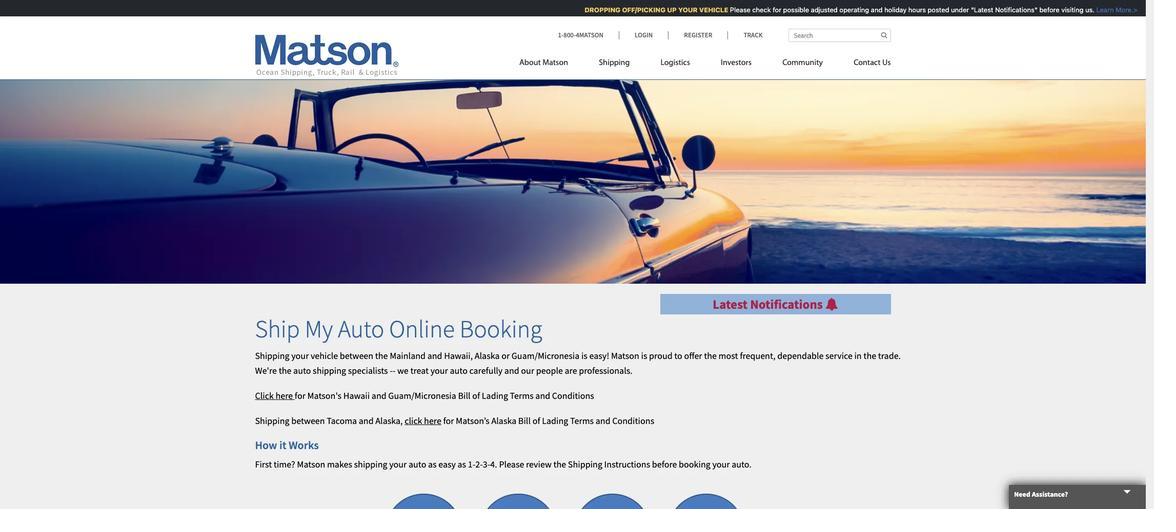 Task type: describe. For each thing, give the bounding box(es) containing it.
learn more.> link
[[1091, 6, 1134, 14]]

click here link
[[255, 390, 295, 402]]

notifications"
[[991, 6, 1034, 14]]

rate!
[[426, 498, 437, 499]]

frequent,
[[740, 350, 776, 362]]

works
[[289, 439, 319, 453]]

community
[[783, 59, 823, 67]]

blue matson logo with ocean, shipping, truck, rail and logistics written beneath it. image
[[255, 35, 399, 77]]

get
[[413, 498, 421, 499]]

click here for matson's hawaii and guam/micronesia bill of lading terms and conditions
[[255, 390, 594, 402]]

1 - from the left
[[390, 365, 393, 377]]

makes
[[327, 459, 352, 471]]

for for alaska,
[[443, 415, 454, 427]]

first time? matson makes shipping your auto as easy as 1-2-3-4. please review the                                                   shipping instructions before booking your auto.
[[255, 459, 752, 471]]

off/picking
[[618, 6, 661, 14]]

click
[[405, 415, 422, 427]]

community link
[[767, 54, 839, 75]]

shipping for shipping your vehicle between the mainland and hawaii, alaska or guam/micronesia                                         is easy! matson is proud to offer the most frequent, dependable service in the                                         trade. we're the auto shipping specialists -- we treat your auto carefully and                                         our people are professionals.
[[255, 350, 290, 362]]

the up specialists
[[375, 350, 388, 362]]

matson's
[[456, 415, 490, 427]]

2 is from the left
[[641, 350, 647, 362]]

ship my auto online booking
[[255, 314, 542, 344]]

click here link
[[405, 415, 441, 427]]

car shipped by matson to hawaii at beach during sunset. image
[[0, 64, 1146, 284]]

how
[[255, 439, 277, 453]]

investors
[[721, 59, 752, 67]]

2 - from the left
[[393, 365, 396, 377]]

ship my auto online booking main content
[[101, 284, 1146, 510]]

logistics
[[661, 59, 690, 67]]

mainland
[[390, 350, 426, 362]]

1 horizontal spatial terms
[[570, 415, 594, 427]]

tacoma
[[327, 415, 357, 427]]

booking
[[679, 459, 711, 471]]

visiting
[[1057, 6, 1079, 14]]

register link
[[668, 31, 728, 39]]

shipping for shipping between tacoma and alaska, click here for matson's alaska bill of lading terms and conditions
[[255, 415, 290, 427]]

logistics link
[[645, 54, 706, 75]]

vehicle
[[311, 350, 338, 362]]

ship
[[255, 314, 300, 344]]

click
[[255, 390, 274, 402]]

top menu navigation
[[520, 54, 891, 75]]

bell image
[[826, 298, 838, 311]]

contact us link
[[839, 54, 891, 75]]

0 horizontal spatial between
[[291, 415, 325, 427]]

1 is from the left
[[582, 350, 588, 362]]

and right hawaii on the left
[[372, 390, 387, 402]]

1 horizontal spatial of
[[533, 415, 540, 427]]

a
[[422, 498, 425, 499]]

auto.
[[732, 459, 752, 471]]

and up instructions
[[596, 415, 611, 427]]

search image
[[881, 32, 887, 38]]

review
[[526, 459, 552, 471]]

operating
[[835, 6, 865, 14]]

are
[[565, 365, 577, 377]]

check
[[748, 6, 767, 14]]

1-800-4matson link
[[558, 31, 619, 39]]

assistance?
[[1032, 490, 1068, 500]]

your
[[674, 6, 693, 14]]

shipping link
[[584, 54, 645, 75]]

and left alaska,
[[359, 415, 374, 427]]

1 vertical spatial here
[[424, 415, 441, 427]]

your right treat
[[431, 365, 448, 377]]

booking
[[460, 314, 542, 344]]

our
[[521, 365, 534, 377]]

0 horizontal spatial conditions
[[552, 390, 594, 402]]

0 vertical spatial please
[[726, 6, 746, 14]]

track link
[[728, 31, 763, 39]]

time?
[[274, 459, 295, 471]]

0 horizontal spatial matson
[[297, 459, 325, 471]]

my
[[305, 314, 333, 344]]

about matson
[[520, 59, 568, 67]]

track
[[744, 31, 763, 39]]

alaska,
[[376, 415, 403, 427]]

and left 'our'
[[505, 365, 519, 377]]

offer
[[684, 350, 702, 362]]

0 vertical spatial lading
[[482, 390, 508, 402]]

get a rate!
[[413, 498, 437, 499]]

easy
[[439, 459, 456, 471]]

first
[[255, 459, 272, 471]]

Search search field
[[788, 29, 891, 42]]

"latest
[[967, 6, 989, 14]]

hours
[[904, 6, 922, 14]]

people
[[536, 365, 563, 377]]

under
[[947, 6, 965, 14]]

up
[[663, 6, 672, 14]]

hawaii,
[[444, 350, 473, 362]]

it
[[279, 439, 286, 453]]

guam/micronesia inside shipping your vehicle between the mainland and hawaii, alaska or guam/micronesia                                         is easy! matson is proud to offer the most frequent, dependable service in the                                         trade. we're the auto shipping specialists -- we treat your auto carefully and                                         our people are professionals.
[[512, 350, 580, 362]]

2 as from the left
[[458, 459, 466, 471]]

register
[[684, 31, 713, 39]]

1- inside ship my auto online booking main content
[[468, 459, 476, 471]]

and up treat
[[428, 350, 442, 362]]

need assistance?
[[1014, 490, 1068, 500]]

the right review
[[554, 459, 566, 471]]

to
[[675, 350, 683, 362]]



Task type: locate. For each thing, give the bounding box(es) containing it.
0 vertical spatial matson
[[543, 59, 568, 67]]

1 vertical spatial 1-
[[468, 459, 476, 471]]

1 horizontal spatial 1-
[[558, 31, 564, 39]]

0 horizontal spatial guam/micronesia
[[388, 390, 456, 402]]

alaska
[[475, 350, 500, 362], [492, 415, 517, 427]]

matson inside top menu "navigation"
[[543, 59, 568, 67]]

2-
[[476, 459, 483, 471]]

auto left easy
[[409, 459, 426, 471]]

learn
[[1092, 6, 1110, 14]]

of up review
[[533, 415, 540, 427]]

the right offer
[[704, 350, 717, 362]]

we're
[[255, 365, 277, 377]]

terms down 'our'
[[510, 390, 534, 402]]

proud
[[649, 350, 673, 362]]

us.
[[1081, 6, 1091, 14]]

your left 'auto.'
[[713, 459, 730, 471]]

is left easy!
[[582, 350, 588, 362]]

0 vertical spatial shipping
[[313, 365, 346, 377]]

1- left 4matson
[[558, 31, 564, 39]]

please
[[726, 6, 746, 14], [499, 459, 524, 471]]

1 horizontal spatial for
[[443, 415, 454, 427]]

instructions
[[604, 459, 650, 471]]

auto down vehicle
[[293, 365, 311, 377]]

shipping
[[599, 59, 630, 67], [255, 350, 290, 362], [255, 415, 290, 427], [568, 459, 603, 471]]

latest
[[713, 296, 748, 313]]

shipping up the we're on the bottom left
[[255, 350, 290, 362]]

for right check
[[769, 6, 777, 14]]

of
[[472, 390, 480, 402], [533, 415, 540, 427]]

conditions down the are
[[552, 390, 594, 402]]

trade.
[[878, 350, 901, 362]]

before
[[1035, 6, 1056, 14], [652, 459, 677, 471]]

0 horizontal spatial of
[[472, 390, 480, 402]]

1 horizontal spatial before
[[1035, 6, 1056, 14]]

shipping inside shipping your vehicle between the mainland and hawaii, alaska or guam/micronesia                                         is easy! matson is proud to offer the most frequent, dependable service in the                                         trade. we're the auto shipping specialists -- we treat your auto carefully and                                         our people are professionals.
[[255, 350, 290, 362]]

1 vertical spatial bill
[[518, 415, 531, 427]]

shipping left instructions
[[568, 459, 603, 471]]

please right "4."
[[499, 459, 524, 471]]

online
[[389, 314, 455, 344]]

delivery
[[603, 498, 623, 499]]

latest notifications button
[[713, 296, 838, 313]]

2 horizontal spatial matson
[[611, 350, 639, 362]]

login
[[635, 31, 653, 39]]

the right the we're on the bottom left
[[279, 365, 292, 377]]

vehicle
[[695, 6, 724, 14]]

here right 'click'
[[276, 390, 293, 402]]

0 vertical spatial alaska
[[475, 350, 500, 362]]

contact
[[854, 59, 881, 67]]

the
[[375, 350, 388, 362], [704, 350, 717, 362], [864, 350, 877, 362], [279, 365, 292, 377], [554, 459, 566, 471]]

0 horizontal spatial here
[[276, 390, 293, 402]]

dependable
[[778, 350, 824, 362]]

service
[[826, 350, 853, 362]]

1 vertical spatial guam/micronesia
[[388, 390, 456, 402]]

0 vertical spatial before
[[1035, 6, 1056, 14]]

as right easy
[[458, 459, 466, 471]]

0 vertical spatial for
[[769, 6, 777, 14]]

1- left "3-" on the bottom
[[468, 459, 476, 471]]

bill up review
[[518, 415, 531, 427]]

between up works
[[291, 415, 325, 427]]

between inside shipping your vehicle between the mainland and hawaii, alaska or guam/micronesia                                         is easy! matson is proud to offer the most frequent, dependable service in the                                         trade. we're the auto shipping specialists -- we treat your auto carefully and                                         our people are professionals.
[[340, 350, 373, 362]]

1 horizontal spatial as
[[458, 459, 466, 471]]

0 horizontal spatial for
[[295, 390, 306, 402]]

matson right about
[[543, 59, 568, 67]]

0 horizontal spatial please
[[499, 459, 524, 471]]

need
[[1014, 490, 1031, 500]]

we
[[397, 365, 409, 377]]

and down people at the bottom of page
[[536, 390, 550, 402]]

login link
[[619, 31, 668, 39]]

1 horizontal spatial shipping
[[354, 459, 388, 471]]

investors link
[[706, 54, 767, 75]]

bill
[[458, 390, 471, 402], [518, 415, 531, 427]]

4.
[[490, 459, 497, 471]]

is
[[582, 350, 588, 362], [641, 350, 647, 362]]

treat
[[410, 365, 429, 377]]

0 vertical spatial here
[[276, 390, 293, 402]]

and left holiday
[[867, 6, 878, 14]]

before left booking
[[652, 459, 677, 471]]

shipping your vehicle between the mainland and hawaii, alaska or guam/micronesia                                         is easy! matson is proud to offer the most frequent, dependable service in the                                         trade. we're the auto shipping specialists -- we treat your auto carefully and                                         our people are professionals.
[[255, 350, 901, 377]]

us
[[883, 59, 891, 67]]

1-
[[558, 31, 564, 39], [468, 459, 476, 471]]

specialists
[[348, 365, 388, 377]]

None search field
[[788, 29, 891, 42]]

please inside ship my auto online booking main content
[[499, 459, 524, 471]]

holiday
[[880, 6, 902, 14]]

before inside ship my auto online booking main content
[[652, 459, 677, 471]]

0 horizontal spatial bill
[[458, 390, 471, 402]]

3-
[[483, 459, 490, 471]]

your left vehicle
[[291, 350, 309, 362]]

before left visiting at the right top of page
[[1035, 6, 1056, 14]]

0 vertical spatial terms
[[510, 390, 534, 402]]

professionals.
[[579, 365, 633, 377]]

for
[[769, 6, 777, 14], [295, 390, 306, 402], [443, 415, 454, 427]]

2 vertical spatial matson
[[297, 459, 325, 471]]

shipping right makes
[[354, 459, 388, 471]]

0 horizontal spatial 1-
[[468, 459, 476, 471]]

0 vertical spatial conditions
[[552, 390, 594, 402]]

0 vertical spatial guam/micronesia
[[512, 350, 580, 362]]

2 horizontal spatial for
[[769, 6, 777, 14]]

1 horizontal spatial here
[[424, 415, 441, 427]]

shipping down 4matson
[[599, 59, 630, 67]]

1 vertical spatial please
[[499, 459, 524, 471]]

easy!
[[589, 350, 609, 362]]

0 vertical spatial between
[[340, 350, 373, 362]]

2 horizontal spatial auto
[[450, 365, 468, 377]]

preparation
[[505, 498, 533, 499]]

1 vertical spatial between
[[291, 415, 325, 427]]

0 horizontal spatial before
[[652, 459, 677, 471]]

carefully
[[470, 365, 503, 377]]

1 horizontal spatial is
[[641, 350, 647, 362]]

matson down works
[[297, 459, 325, 471]]

0 horizontal spatial is
[[582, 350, 588, 362]]

about matson link
[[520, 54, 584, 75]]

alaska up carefully
[[475, 350, 500, 362]]

1 vertical spatial of
[[533, 415, 540, 427]]

0 horizontal spatial shipping
[[313, 365, 346, 377]]

bill up matson's
[[458, 390, 471, 402]]

conditions up instructions
[[612, 415, 654, 427]]

1 horizontal spatial please
[[726, 6, 746, 14]]

alaska right matson's
[[492, 415, 517, 427]]

1 vertical spatial lading
[[542, 415, 568, 427]]

your
[[291, 350, 309, 362], [431, 365, 448, 377], [389, 459, 407, 471], [713, 459, 730, 471]]

in
[[855, 350, 862, 362]]

as left easy
[[428, 459, 437, 471]]

here right click
[[424, 415, 441, 427]]

is left proud
[[641, 350, 647, 362]]

0 vertical spatial of
[[472, 390, 480, 402]]

800-
[[564, 31, 576, 39]]

auto down hawaii,
[[450, 365, 468, 377]]

for left the matson's
[[295, 390, 306, 402]]

your down alaska,
[[389, 459, 407, 471]]

dropping off/picking up your vehicle please check for possible adjusted operating and holiday hours posted under "latest notifications" before visiting us. learn more.>
[[580, 6, 1134, 14]]

terms down the are
[[570, 415, 594, 427]]

how it works
[[255, 439, 319, 453]]

1 vertical spatial shipping
[[354, 459, 388, 471]]

1 horizontal spatial guam/micronesia
[[512, 350, 580, 362]]

matson up the professionals.
[[611, 350, 639, 362]]

0 horizontal spatial terms
[[510, 390, 534, 402]]

of up matson's
[[472, 390, 480, 402]]

1 horizontal spatial between
[[340, 350, 373, 362]]

lading
[[482, 390, 508, 402], [542, 415, 568, 427]]

for for vehicle
[[769, 6, 777, 14]]

matson's
[[307, 390, 342, 402]]

shipping down click here link
[[255, 415, 290, 427]]

more.>
[[1112, 6, 1134, 14]]

please left check
[[726, 6, 746, 14]]

lading down carefully
[[482, 390, 508, 402]]

1 horizontal spatial conditions
[[612, 415, 654, 427]]

shipping inside top menu "navigation"
[[599, 59, 630, 67]]

lading up review
[[542, 415, 568, 427]]

as
[[428, 459, 437, 471], [458, 459, 466, 471]]

1 vertical spatial for
[[295, 390, 306, 402]]

shipping for shipping
[[599, 59, 630, 67]]

alaska inside shipping your vehicle between the mainland and hawaii, alaska or guam/micronesia                                         is easy! matson is proud to offer the most frequent, dependable service in the                                         trade. we're the auto shipping specialists -- we treat your auto carefully and                                         our people are professionals.
[[475, 350, 500, 362]]

here
[[276, 390, 293, 402], [424, 415, 441, 427]]

adjusted
[[807, 6, 833, 14]]

1 vertical spatial before
[[652, 459, 677, 471]]

-
[[390, 365, 393, 377], [393, 365, 396, 377]]

1 horizontal spatial bill
[[518, 415, 531, 427]]

1 vertical spatial alaska
[[492, 415, 517, 427]]

or
[[502, 350, 510, 362]]

possible
[[779, 6, 805, 14]]

0 horizontal spatial as
[[428, 459, 437, 471]]

0 horizontal spatial lading
[[482, 390, 508, 402]]

1 as from the left
[[428, 459, 437, 471]]

most
[[719, 350, 738, 362]]

1 horizontal spatial auto
[[409, 459, 426, 471]]

2 vertical spatial for
[[443, 415, 454, 427]]

for left matson's
[[443, 415, 454, 427]]

auto
[[338, 314, 384, 344]]

guam/micronesia up click here link
[[388, 390, 456, 402]]

dropping
[[580, 6, 616, 14]]

latest notifications
[[713, 296, 826, 313]]

between
[[340, 350, 373, 362], [291, 415, 325, 427]]

between up specialists
[[340, 350, 373, 362]]

shipping down vehicle
[[313, 365, 346, 377]]

1 vertical spatial terms
[[570, 415, 594, 427]]

matson inside shipping your vehicle between the mainland and hawaii, alaska or guam/micronesia                                         is easy! matson is proud to offer the most frequent, dependable service in the                                         trade. we're the auto shipping specialists -- we treat your auto carefully and                                         our people are professionals.
[[611, 350, 639, 362]]

4matson
[[576, 31, 604, 39]]

1 vertical spatial matson
[[611, 350, 639, 362]]

0 vertical spatial bill
[[458, 390, 471, 402]]

0 horizontal spatial auto
[[293, 365, 311, 377]]

1 vertical spatial conditions
[[612, 415, 654, 427]]

0 vertical spatial 1-
[[558, 31, 564, 39]]

pickup
[[699, 498, 715, 499]]

guam/micronesia up people at the bottom of page
[[512, 350, 580, 362]]

1 horizontal spatial lading
[[542, 415, 568, 427]]

1 horizontal spatial matson
[[543, 59, 568, 67]]

shipping inside shipping your vehicle between the mainland and hawaii, alaska or guam/micronesia                                         is easy! matson is proud to offer the most frequent, dependable service in the                                         trade. we're the auto shipping specialists -- we treat your auto carefully and                                         our people are professionals.
[[313, 365, 346, 377]]

contact us
[[854, 59, 891, 67]]

the right in
[[864, 350, 877, 362]]

posted
[[924, 6, 945, 14]]



Task type: vqa. For each thing, say whether or not it's contained in the screenshot.
art,
no



